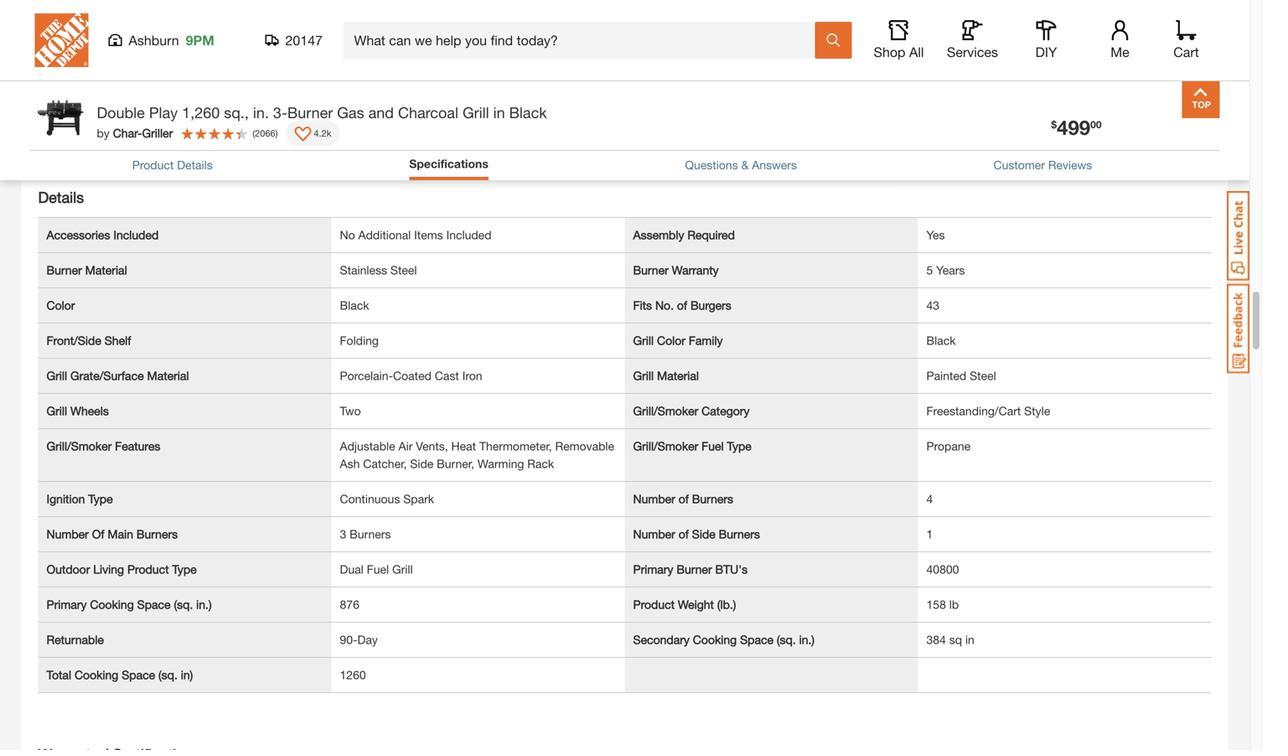 Task type: locate. For each thing, give the bounding box(es) containing it.
cooking right total
[[75, 668, 119, 682]]

grill right dual
[[392, 563, 413, 577]]

in right 30.50
[[373, 111, 382, 125]]

2 vertical spatial product
[[634, 598, 675, 612]]

porcelain-coated cast iron
[[340, 369, 483, 383]]

in right 66.00
[[373, 75, 382, 89]]

cooking
[[90, 598, 134, 612], [693, 633, 737, 647], [75, 668, 119, 682]]

details up accessories
[[38, 188, 84, 206]]

0 vertical spatial fuel
[[702, 439, 724, 453]]

ignition
[[47, 492, 85, 506]]

color
[[47, 299, 75, 312], [657, 334, 686, 348]]

thermometer,
[[480, 439, 552, 453]]

1 horizontal spatial included
[[447, 228, 492, 242]]

play
[[149, 104, 178, 122]]

assembled for assembled width (in.)
[[47, 111, 105, 125]]

2 horizontal spatial material
[[657, 369, 699, 383]]

0 horizontal spatial side
[[410, 457, 434, 471]]

material for burner material
[[85, 263, 127, 277]]

product down griller
[[132, 158, 174, 172]]

1 horizontal spatial steel
[[970, 369, 997, 383]]

0 vertical spatial black
[[510, 104, 547, 122]]

space left in)
[[122, 668, 155, 682]]

grill/smoker down grill material
[[634, 404, 699, 418]]

1 vertical spatial of
[[679, 492, 689, 506]]

1
[[927, 527, 934, 541]]

weight
[[678, 598, 714, 612]]

in.) for primary cooking space (sq. in.)
[[196, 598, 212, 612]]

additional
[[359, 228, 411, 242]]

burners right 3
[[350, 527, 391, 541]]

1 horizontal spatial details
[[177, 158, 213, 172]]

space down the btu's
[[741, 633, 774, 647]]

included right accessories
[[113, 228, 159, 242]]

type down 'category'
[[727, 439, 752, 453]]

( 2066 )
[[253, 128, 278, 139]]

coated
[[393, 369, 432, 383]]

steel
[[391, 263, 417, 277], [970, 369, 997, 383]]

steel up freestanding/cart style
[[970, 369, 997, 383]]

1 horizontal spatial fuel
[[702, 439, 724, 453]]

grill for grill material
[[634, 369, 654, 383]]

assembled width (in.)
[[47, 111, 161, 125]]

0 horizontal spatial type
[[88, 492, 113, 506]]

details
[[177, 158, 213, 172], [38, 188, 84, 206]]

grill for grill color family
[[634, 334, 654, 348]]

btu's
[[716, 563, 748, 577]]

questions
[[685, 158, 739, 172]]

1 vertical spatial black
[[340, 299, 369, 312]]

side up primary burner btu's
[[692, 527, 716, 541]]

number left 'of'
[[47, 527, 89, 541]]

grill/smoker down grill/smoker category
[[634, 439, 699, 453]]

384 sq in
[[927, 633, 975, 647]]

material down "accessories included"
[[85, 263, 127, 277]]

accessories
[[47, 228, 110, 242]]

grill down the front/side
[[47, 369, 67, 383]]

1 vertical spatial fuel
[[367, 563, 389, 577]]

catcher,
[[363, 457, 407, 471]]

0 vertical spatial primary
[[634, 563, 674, 577]]

assembled left height
[[634, 75, 692, 89]]

grill left wheels at the bottom
[[47, 404, 67, 418]]

main
[[108, 527, 133, 541]]

cart
[[1174, 44, 1200, 60]]

grill/smoker fuel type
[[634, 439, 752, 453]]

0 vertical spatial cooking
[[90, 598, 134, 612]]

steel down the no additional items included
[[391, 263, 417, 277]]

burner up the display icon
[[288, 104, 333, 122]]

dual fuel grill
[[340, 563, 413, 577]]

0 vertical spatial of
[[677, 299, 688, 312]]

primary down outdoor
[[47, 598, 87, 612]]

2 vertical spatial black
[[927, 334, 956, 348]]

painted
[[927, 369, 967, 383]]

0 vertical spatial side
[[410, 457, 434, 471]]

(in.) right height
[[733, 75, 751, 89]]

1 vertical spatial space
[[741, 633, 774, 647]]

1 horizontal spatial primary
[[634, 563, 674, 577]]

services
[[948, 44, 999, 60]]

shop
[[874, 44, 906, 60]]

2066
[[255, 128, 276, 139]]

1 horizontal spatial side
[[692, 527, 716, 541]]

customer reviews
[[994, 158, 1093, 172]]

rack
[[528, 457, 554, 471]]

product for product details
[[132, 158, 174, 172]]

(in.)
[[143, 75, 162, 89], [733, 75, 751, 89], [142, 111, 161, 125]]

no
[[340, 228, 355, 242]]

height
[[695, 75, 730, 89]]

secondary
[[634, 633, 690, 647]]

type up 'primary cooking space (sq. in.)'
[[172, 563, 197, 577]]

0 vertical spatial space
[[137, 598, 171, 612]]

grill/smoker for grill/smoker fuel type
[[634, 439, 699, 453]]

features
[[115, 439, 160, 453]]

number up number of side burners
[[634, 492, 676, 506]]

burner up weight on the bottom
[[677, 563, 712, 577]]

of right no.
[[677, 299, 688, 312]]

of for side
[[679, 527, 689, 541]]

stainless
[[340, 263, 387, 277]]

spark
[[404, 492, 434, 506]]

included
[[113, 228, 159, 242], [447, 228, 492, 242]]

1 vertical spatial in.)
[[800, 633, 815, 647]]

0 horizontal spatial black
[[340, 299, 369, 312]]

grill/smoker category
[[634, 404, 750, 418]]

1 vertical spatial product
[[127, 563, 169, 577]]

fuel down 'category'
[[702, 439, 724, 453]]

2 vertical spatial space
[[122, 668, 155, 682]]

1 horizontal spatial material
[[147, 369, 189, 383]]

2 vertical spatial of
[[679, 527, 689, 541]]

by
[[97, 126, 110, 140]]

0 horizontal spatial details
[[38, 188, 84, 206]]

43
[[927, 299, 940, 312]]

diy
[[1036, 44, 1058, 60]]

type
[[727, 439, 752, 453], [88, 492, 113, 506], [172, 563, 197, 577]]

shelf
[[105, 334, 131, 348]]

1,260
[[182, 104, 220, 122]]

number for number of burners
[[634, 492, 676, 506]]

1 vertical spatial (sq.
[[777, 633, 796, 647]]

3
[[340, 527, 347, 541]]

space for secondary cooking space (sq. in.)
[[741, 633, 774, 647]]

answers
[[752, 158, 797, 172]]

0 horizontal spatial in.)
[[196, 598, 212, 612]]

material down grill color family
[[657, 369, 699, 383]]

included right items
[[447, 228, 492, 242]]

day
[[358, 633, 378, 647]]

grill for grill grate/surface material
[[47, 369, 67, 383]]

porcelain-
[[340, 369, 393, 383]]

0 horizontal spatial included
[[113, 228, 159, 242]]

grill/smoker for grill/smoker category
[[634, 404, 699, 418]]

20147
[[286, 32, 323, 48]]

reviews
[[1049, 158, 1093, 172]]

number of main burners
[[47, 527, 178, 541]]

0 vertical spatial steel
[[391, 263, 417, 277]]

burners up number of side burners
[[692, 492, 734, 506]]

0 horizontal spatial color
[[47, 299, 75, 312]]

in.
[[253, 104, 269, 122]]

cooking for secondary
[[693, 633, 737, 647]]

grill right charcoal
[[463, 104, 489, 122]]

ashburn
[[129, 32, 179, 48]]

me
[[1111, 44, 1130, 60]]

0 horizontal spatial fuel
[[367, 563, 389, 577]]

1 vertical spatial side
[[692, 527, 716, 541]]

fuel for grill/smoker
[[702, 439, 724, 453]]

burner,
[[437, 457, 475, 471]]

grill/smoker down grill wheels
[[47, 439, 112, 453]]

side down vents,
[[410, 457, 434, 471]]

product up secondary
[[634, 598, 675, 612]]

0 horizontal spatial primary
[[47, 598, 87, 612]]

two
[[340, 404, 361, 418]]

primary up product weight (lb.)
[[634, 563, 674, 577]]

width
[[108, 111, 139, 125]]

1 horizontal spatial type
[[172, 563, 197, 577]]

(in.) right depth
[[143, 75, 162, 89]]

158
[[927, 598, 947, 612]]

grill grate/surface material
[[47, 369, 189, 383]]

2 vertical spatial type
[[172, 563, 197, 577]]

of down number of burners
[[679, 527, 689, 541]]

stainless steel
[[340, 263, 417, 277]]

in for 30.50 in
[[373, 111, 382, 125]]

4
[[927, 492, 934, 506]]

(in.) for assembled depth (in.)
[[143, 75, 162, 89]]

in for 66.00 in
[[373, 75, 382, 89]]

1 horizontal spatial color
[[657, 334, 686, 348]]

family
[[689, 334, 723, 348]]

in for 49.20 in
[[960, 75, 969, 89]]

details down 1,260
[[177, 158, 213, 172]]

1 vertical spatial cooking
[[693, 633, 737, 647]]

no additional items included
[[340, 228, 492, 242]]

burner down assembly
[[634, 263, 669, 277]]

in
[[373, 75, 382, 89], [960, 75, 969, 89], [494, 104, 505, 122], [373, 111, 382, 125], [966, 633, 975, 647]]

color left family
[[657, 334, 686, 348]]

0 vertical spatial (sq.
[[174, 598, 193, 612]]

90-day
[[340, 633, 378, 647]]

material right grate/surface
[[147, 369, 189, 383]]

freestanding/cart style
[[927, 404, 1051, 418]]

2 vertical spatial (sq.
[[159, 668, 178, 682]]

5 years
[[927, 263, 966, 277]]

0 vertical spatial details
[[177, 158, 213, 172]]

1 vertical spatial steel
[[970, 369, 997, 383]]

2 vertical spatial cooking
[[75, 668, 119, 682]]

fuel right dual
[[367, 563, 389, 577]]

0 vertical spatial type
[[727, 439, 752, 453]]

grill wheels
[[47, 404, 109, 418]]

steel for stainless steel
[[391, 263, 417, 277]]

color up the front/side
[[47, 299, 75, 312]]

0 horizontal spatial steel
[[391, 263, 417, 277]]

space down outdoor living product type
[[137, 598, 171, 612]]

(sq.
[[174, 598, 193, 612], [777, 633, 796, 647], [159, 668, 178, 682]]

1 vertical spatial color
[[657, 334, 686, 348]]

30.50 in
[[340, 111, 382, 125]]

type right ignition
[[88, 492, 113, 506]]

0 vertical spatial in.)
[[196, 598, 212, 612]]

of up number of side burners
[[679, 492, 689, 506]]

outdoor
[[47, 563, 90, 577]]

propane
[[927, 439, 971, 453]]

assembled up the by
[[47, 111, 105, 125]]

painted steel
[[927, 369, 997, 383]]

product right living
[[127, 563, 169, 577]]

grill down grill color family
[[634, 369, 654, 383]]

customer reviews button
[[994, 156, 1093, 174], [994, 156, 1093, 174]]

number down number of burners
[[634, 527, 676, 541]]

in right 49.20
[[960, 75, 969, 89]]

assembled down dimensions
[[47, 75, 105, 89]]

assembled for assembled depth (in.)
[[47, 75, 105, 89]]

1 included from the left
[[113, 228, 159, 242]]

cooking down the "(lb.)"
[[693, 633, 737, 647]]

(in.) up griller
[[142, 111, 161, 125]]

0 vertical spatial product
[[132, 158, 174, 172]]

grill down fits
[[634, 334, 654, 348]]

40800
[[927, 563, 960, 577]]

0 horizontal spatial material
[[85, 263, 127, 277]]

49.20 in
[[927, 75, 969, 89]]

grill material
[[634, 369, 699, 383]]

1 horizontal spatial in.)
[[800, 633, 815, 647]]

cooking down living
[[90, 598, 134, 612]]

1260
[[340, 668, 366, 682]]

1 vertical spatial primary
[[47, 598, 87, 612]]

1 vertical spatial type
[[88, 492, 113, 506]]

top button
[[1183, 81, 1221, 118]]

ignition type
[[47, 492, 113, 506]]



Task type: vqa. For each thing, say whether or not it's contained in the screenshot.


Task type: describe. For each thing, give the bounding box(es) containing it.
fits no. of burgers
[[634, 299, 732, 312]]

66.00
[[340, 75, 369, 89]]

(in.) for assembled height (in.)
[[733, 75, 751, 89]]

number for number of main burners
[[47, 527, 89, 541]]

What can we help you find today? search field
[[354, 23, 815, 58]]

material for grill material
[[657, 369, 699, 383]]

876
[[340, 598, 360, 612]]

air
[[399, 439, 413, 453]]

number of burners
[[634, 492, 734, 506]]

1 horizontal spatial black
[[510, 104, 547, 122]]

required
[[688, 228, 735, 242]]

freestanding/cart
[[927, 404, 1022, 418]]

living
[[93, 563, 124, 577]]

front/side
[[47, 334, 101, 348]]

depth
[[108, 75, 140, 89]]

burner down accessories
[[47, 263, 82, 277]]

space for total cooking space (sq. in)
[[122, 668, 155, 682]]

sq
[[950, 633, 963, 647]]

shop all
[[874, 44, 924, 60]]

burners right main
[[137, 527, 178, 541]]

all
[[910, 44, 924, 60]]

space for primary cooking space (sq. in.)
[[137, 598, 171, 612]]

adjustable
[[340, 439, 395, 453]]

in.) for secondary cooking space (sq. in.)
[[800, 633, 815, 647]]

grill for grill wheels
[[47, 404, 67, 418]]

product for product weight (lb.)
[[634, 598, 675, 612]]

number for number of side burners
[[634, 527, 676, 541]]

burner warranty
[[634, 263, 719, 277]]

(sq. for secondary cooking space (sq. in.)
[[777, 633, 796, 647]]

66.00 in
[[340, 75, 382, 89]]

removable
[[556, 439, 615, 453]]

lb
[[950, 598, 959, 612]]

20147 button
[[265, 32, 323, 49]]

primary for primary cooking space (sq. in.)
[[47, 598, 87, 612]]

steel for painted steel
[[970, 369, 997, 383]]

in)
[[181, 668, 193, 682]]

&
[[742, 158, 749, 172]]

1 vertical spatial details
[[38, 188, 84, 206]]

years
[[937, 263, 966, 277]]

services button
[[946, 20, 1000, 60]]

vents,
[[416, 439, 448, 453]]

(lb.)
[[718, 598, 737, 612]]

in right charcoal
[[494, 104, 505, 122]]

double play 1,260 sq., in. 3-burner gas and charcoal grill in black
[[97, 104, 547, 122]]

customer
[[994, 158, 1046, 172]]

of
[[92, 527, 104, 541]]

cooking for primary
[[90, 598, 134, 612]]

2 horizontal spatial black
[[927, 334, 956, 348]]

cart link
[[1169, 20, 1205, 60]]

30.50
[[340, 111, 369, 125]]

2 horizontal spatial type
[[727, 439, 752, 453]]

(sq. for total cooking space (sq. in)
[[159, 668, 178, 682]]

specifications
[[409, 157, 489, 171]]

total
[[47, 668, 71, 682]]

2 included from the left
[[447, 228, 492, 242]]

secondary cooking space (sq. in.)
[[634, 633, 815, 647]]

me button
[[1094, 20, 1148, 60]]

4.2k
[[314, 128, 332, 139]]

of for burners
[[679, 492, 689, 506]]

primary for primary burner btu's
[[634, 563, 674, 577]]

assembly required
[[634, 228, 735, 242]]

side inside adjustable air vents, heat thermometer, removable ash catcher, side burner, warming rack
[[410, 457, 434, 471]]

assembled for assembled height (in.)
[[634, 75, 692, 89]]

49.20
[[927, 75, 956, 89]]

diy button
[[1020, 20, 1074, 60]]

cast
[[435, 369, 459, 383]]

primary burner btu's
[[634, 563, 748, 577]]

90-
[[340, 633, 358, 647]]

feedback link image
[[1228, 283, 1250, 374]]

ashburn 9pm
[[129, 32, 214, 48]]

live chat image
[[1228, 191, 1250, 281]]

warming
[[478, 457, 524, 471]]

primary cooking space (sq. in.)
[[47, 598, 212, 612]]

499
[[1058, 115, 1091, 139]]

sq.,
[[224, 104, 249, 122]]

(sq. for primary cooking space (sq. in.)
[[174, 598, 193, 612]]

assembled height (in.)
[[634, 75, 751, 89]]

returnable
[[47, 633, 104, 647]]

adjustable air vents, heat thermometer, removable ash catcher, side burner, warming rack
[[340, 439, 615, 471]]

gas
[[337, 104, 364, 122]]

(in.) for assembled width (in.)
[[142, 111, 161, 125]]

fuel for dual
[[367, 563, 389, 577]]

the home depot logo image
[[35, 13, 88, 67]]

)
[[276, 128, 278, 139]]

outdoor living product type
[[47, 563, 197, 577]]

4.2k button
[[286, 121, 340, 146]]

display image
[[295, 127, 311, 143]]

griller
[[142, 126, 173, 140]]

category
[[702, 404, 750, 418]]

dual
[[340, 563, 364, 577]]

product weight (lb.)
[[634, 598, 737, 612]]

accessories included
[[47, 228, 159, 242]]

style
[[1025, 404, 1051, 418]]

ash
[[340, 457, 360, 471]]

grill/smoker for grill/smoker features
[[47, 439, 112, 453]]

0 vertical spatial color
[[47, 299, 75, 312]]

items
[[414, 228, 443, 242]]

char-
[[113, 126, 142, 140]]

fits
[[634, 299, 652, 312]]

total cooking space (sq. in)
[[47, 668, 193, 682]]

cooking for total
[[75, 668, 119, 682]]

charcoal
[[398, 104, 459, 122]]

burners up the btu's
[[719, 527, 761, 541]]

by char-griller
[[97, 126, 173, 140]]

in right sq
[[966, 633, 975, 647]]

burner material
[[47, 263, 127, 277]]

assembly
[[634, 228, 685, 242]]

product image image
[[34, 89, 88, 143]]

$ 499 00
[[1052, 115, 1102, 139]]



